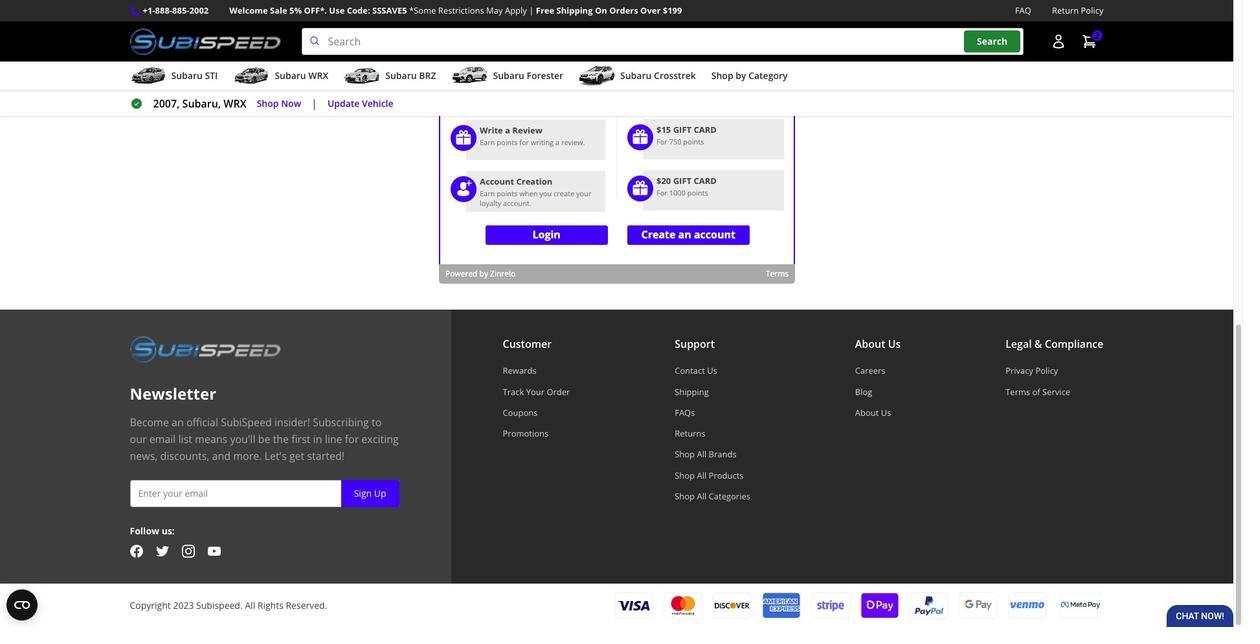 Task type: describe. For each thing, give the bounding box(es) containing it.
us:
[[162, 525, 175, 537]]

track
[[503, 386, 524, 398]]

coupons
[[503, 407, 538, 418]]

apply
[[505, 5, 527, 16]]

up
[[374, 487, 386, 500]]

use
[[329, 5, 345, 16]]

more.
[[233, 449, 262, 463]]

track your order
[[503, 386, 570, 398]]

subaru forester button
[[452, 64, 564, 90]]

promotions link
[[503, 428, 570, 439]]

venmo image
[[1008, 591, 1047, 620]]

blog
[[856, 386, 873, 398]]

subaru for subaru forester
[[493, 69, 525, 82]]

2
[[1095, 29, 1100, 42]]

885-
[[172, 5, 190, 16]]

shop now
[[257, 97, 301, 109]]

by
[[736, 69, 747, 82]]

subaru sti
[[171, 69, 218, 82]]

0 horizontal spatial |
[[312, 97, 317, 111]]

subaru brz
[[386, 69, 436, 82]]

1 horizontal spatial |
[[529, 5, 534, 16]]

news,
[[130, 449, 158, 463]]

get
[[290, 449, 305, 463]]

subscribing
[[313, 416, 369, 430]]

line
[[325, 432, 342, 447]]

update vehicle button
[[328, 96, 394, 111]]

metapay image
[[1062, 602, 1100, 609]]

of
[[1033, 386, 1041, 398]]

terms
[[1006, 386, 1031, 398]]

shop for shop all brands
[[675, 449, 695, 460]]

faqs
[[675, 407, 695, 418]]

sign up
[[354, 487, 386, 500]]

about us link
[[856, 407, 901, 418]]

subaru for subaru brz
[[386, 69, 417, 82]]

1 about from the top
[[856, 337, 886, 351]]

all for categories
[[697, 490, 707, 502]]

let's
[[265, 449, 287, 463]]

terms of service link
[[1006, 386, 1104, 398]]

googlepay image
[[959, 591, 998, 620]]

reserved.
[[286, 599, 327, 611]]

brz
[[419, 69, 436, 82]]

shipping link
[[675, 386, 751, 398]]

shop all brands
[[675, 449, 737, 460]]

shoppay image
[[861, 591, 900, 620]]

search button
[[965, 31, 1021, 52]]

rewards
[[503, 365, 537, 377]]

policy for privacy policy
[[1036, 365, 1059, 377]]

first
[[292, 432, 311, 447]]

return policy link
[[1053, 4, 1104, 18]]

faqs link
[[675, 407, 751, 418]]

service
[[1043, 386, 1071, 398]]

subaru forester
[[493, 69, 564, 82]]

discounts,
[[160, 449, 210, 463]]

wrx inside dropdown button
[[309, 69, 329, 82]]

welcome
[[230, 5, 268, 16]]

our
[[130, 432, 147, 447]]

1 subispeed logo image from the top
[[130, 28, 281, 55]]

legal & compliance
[[1006, 337, 1104, 351]]

0 vertical spatial us
[[889, 337, 901, 351]]

privacy policy
[[1006, 365, 1059, 377]]

may
[[487, 5, 503, 16]]

facebook logo image
[[130, 545, 143, 558]]

1 horizontal spatial shipping
[[675, 386, 709, 398]]

twitter logo image
[[156, 545, 169, 558]]

on
[[595, 5, 608, 16]]

2 subispeed logo image from the top
[[130, 336, 281, 363]]

off*.
[[304, 5, 327, 16]]

returns
[[675, 428, 706, 439]]

subispeed.
[[196, 599, 243, 611]]

+1-
[[143, 5, 155, 16]]

2007, subaru, wrx
[[153, 97, 247, 111]]

faq
[[1016, 5, 1032, 16]]

vehicle
[[362, 97, 394, 109]]

0 horizontal spatial shipping
[[557, 5, 593, 16]]

discover image
[[713, 592, 752, 619]]

restrictions
[[439, 5, 484, 16]]

shop for shop by category
[[712, 69, 734, 82]]

0 horizontal spatial wrx
[[224, 97, 247, 111]]

contact us
[[675, 365, 718, 377]]

terms of service
[[1006, 386, 1071, 398]]

shop for shop all categories
[[675, 490, 695, 502]]

you'll
[[230, 432, 256, 447]]

a subaru wrx thumbnail image image
[[233, 66, 270, 86]]

1 about us from the top
[[856, 337, 901, 351]]

2007,
[[153, 97, 180, 111]]

in
[[313, 432, 322, 447]]

search input field
[[302, 28, 1024, 55]]

sign
[[354, 487, 372, 500]]

shop all products
[[675, 469, 744, 481]]

+1-888-885-2002
[[143, 5, 209, 16]]

&
[[1035, 337, 1043, 351]]

2023
[[173, 599, 194, 611]]

open widget image
[[6, 590, 38, 621]]

paypal image
[[910, 591, 949, 620]]

sti
[[205, 69, 218, 82]]

code:
[[347, 5, 370, 16]]

means
[[195, 432, 228, 447]]

privacy
[[1006, 365, 1034, 377]]

888-
[[155, 5, 172, 16]]

all left rights
[[245, 599, 255, 611]]

visa image
[[615, 592, 653, 619]]

to
[[372, 416, 382, 430]]

all for products
[[697, 469, 707, 481]]

$199
[[663, 5, 683, 16]]

subaru for subaru wrx
[[275, 69, 306, 82]]

subaru for subaru sti
[[171, 69, 203, 82]]



Task type: vqa. For each thing, say whether or not it's contained in the screenshot.
2023,
no



Task type: locate. For each thing, give the bounding box(es) containing it.
subaru left forester at the left top of the page
[[493, 69, 525, 82]]

2 button
[[1076, 29, 1104, 55]]

|
[[529, 5, 534, 16], [312, 97, 317, 111]]

contact
[[675, 365, 705, 377]]

2 vertical spatial us
[[882, 407, 892, 418]]

follow us:
[[130, 525, 175, 537]]

your
[[526, 386, 545, 398]]

support
[[675, 337, 715, 351]]

become an official subispeed insider! subscribing to our email list means you'll be the first in line for exciting news, discounts, and more. let's get started!
[[130, 416, 399, 463]]

copyright 2023 subispeed. all rights reserved.
[[130, 599, 327, 611]]

and
[[212, 449, 231, 463]]

about us up 'careers' link
[[856, 337, 901, 351]]

blog link
[[856, 386, 901, 398]]

brands
[[709, 449, 737, 460]]

shipping left the on
[[557, 5, 593, 16]]

5%
[[290, 5, 302, 16]]

shop all categories
[[675, 490, 751, 502]]

for
[[345, 432, 359, 447]]

subaru left sti
[[171, 69, 203, 82]]

track your order link
[[503, 386, 570, 398]]

shop
[[712, 69, 734, 82], [257, 97, 279, 109], [675, 449, 695, 460], [675, 469, 695, 481], [675, 490, 695, 502]]

categories
[[709, 490, 751, 502]]

all down shop all products
[[697, 490, 707, 502]]

policy up terms of service link
[[1036, 365, 1059, 377]]

shop by category
[[712, 69, 788, 82]]

legal
[[1006, 337, 1033, 351]]

subaru crosstrek button
[[579, 64, 696, 90]]

0 vertical spatial about
[[856, 337, 886, 351]]

instagram logo image
[[182, 545, 195, 558]]

subispeed
[[221, 416, 272, 430]]

copyright
[[130, 599, 171, 611]]

5 subaru from the left
[[621, 69, 652, 82]]

shop down shop all products
[[675, 490, 695, 502]]

shop by category button
[[712, 64, 788, 90]]

a subaru crosstrek thumbnail image image
[[579, 66, 615, 86]]

sssave5
[[373, 5, 407, 16]]

| left free
[[529, 5, 534, 16]]

amex image
[[762, 592, 801, 619]]

shop left by
[[712, 69, 734, 82]]

shipping
[[557, 5, 593, 16], [675, 386, 709, 398]]

us for contact us link
[[708, 365, 718, 377]]

shop for shop now
[[257, 97, 279, 109]]

customer
[[503, 337, 552, 351]]

0 vertical spatial shipping
[[557, 5, 593, 16]]

insider!
[[275, 416, 310, 430]]

category
[[749, 69, 788, 82]]

1 vertical spatial shipping
[[675, 386, 709, 398]]

become
[[130, 416, 169, 430]]

0 vertical spatial wrx
[[309, 69, 329, 82]]

wrx up update
[[309, 69, 329, 82]]

subaru inside 'dropdown button'
[[171, 69, 203, 82]]

1 vertical spatial wrx
[[224, 97, 247, 111]]

us for about us link
[[882, 407, 892, 418]]

careers link
[[856, 365, 901, 377]]

shop left now
[[257, 97, 279, 109]]

the
[[273, 432, 289, 447]]

us down the blog link
[[882, 407, 892, 418]]

subaru sti button
[[130, 64, 218, 90]]

products
[[709, 469, 744, 481]]

stripe image
[[811, 592, 850, 619]]

return policy
[[1053, 5, 1104, 16]]

*some
[[409, 5, 436, 16]]

wrx down a subaru wrx thumbnail image on the left top
[[224, 97, 247, 111]]

all for brands
[[697, 449, 707, 460]]

exciting
[[362, 432, 399, 447]]

subaru for subaru crosstrek
[[621, 69, 652, 82]]

| right now
[[312, 97, 317, 111]]

shop inside dropdown button
[[712, 69, 734, 82]]

us up 'careers' link
[[889, 337, 901, 351]]

youtube logo image
[[208, 545, 221, 558]]

2 subaru from the left
[[275, 69, 306, 82]]

return
[[1053, 5, 1079, 16]]

1 vertical spatial about
[[856, 407, 879, 418]]

policy for return policy
[[1082, 5, 1104, 16]]

1 vertical spatial about us
[[856, 407, 892, 418]]

shop down shop all brands
[[675, 469, 695, 481]]

be
[[258, 432, 270, 447]]

a subaru forester thumbnail image image
[[452, 66, 488, 86]]

all
[[697, 449, 707, 460], [697, 469, 707, 481], [697, 490, 707, 502], [245, 599, 255, 611]]

0 horizontal spatial policy
[[1036, 365, 1059, 377]]

subaru,
[[182, 97, 221, 111]]

mastercard image
[[664, 592, 703, 619]]

1 horizontal spatial wrx
[[309, 69, 329, 82]]

us up shipping link
[[708, 365, 718, 377]]

now
[[281, 97, 301, 109]]

crosstrek
[[654, 69, 696, 82]]

a subaru sti thumbnail image image
[[130, 66, 166, 86]]

0 vertical spatial about us
[[856, 337, 901, 351]]

4 subaru from the left
[[493, 69, 525, 82]]

Enter your email text field
[[130, 480, 399, 508]]

3 subaru from the left
[[386, 69, 417, 82]]

1 subaru from the left
[[171, 69, 203, 82]]

over
[[641, 5, 661, 16]]

all down shop all brands
[[697, 469, 707, 481]]

2 about us from the top
[[856, 407, 892, 418]]

subaru crosstrek
[[621, 69, 696, 82]]

about down blog
[[856, 407, 879, 418]]

dialog
[[439, 0, 795, 284]]

careers
[[856, 365, 886, 377]]

policy
[[1082, 5, 1104, 16], [1036, 365, 1059, 377]]

shop for shop all products
[[675, 469, 695, 481]]

shop down returns
[[675, 449, 695, 460]]

1 vertical spatial policy
[[1036, 365, 1059, 377]]

about us down the blog link
[[856, 407, 892, 418]]

0 vertical spatial |
[[529, 5, 534, 16]]

subispeed logo image
[[130, 28, 281, 55], [130, 336, 281, 363]]

returns link
[[675, 428, 751, 439]]

1 vertical spatial |
[[312, 97, 317, 111]]

1 horizontal spatial policy
[[1082, 5, 1104, 16]]

compliance
[[1046, 337, 1104, 351]]

about us
[[856, 337, 901, 351], [856, 407, 892, 418]]

subispeed logo image up newsletter
[[130, 336, 281, 363]]

shop now link
[[257, 96, 301, 111]]

0 vertical spatial subispeed logo image
[[130, 28, 281, 55]]

started!
[[307, 449, 345, 463]]

faq link
[[1016, 4, 1032, 18]]

forester
[[527, 69, 564, 82]]

subispeed logo image down 2002 at the left of the page
[[130, 28, 281, 55]]

shop all brands link
[[675, 449, 751, 460]]

1 vertical spatial subispeed logo image
[[130, 336, 281, 363]]

coupons link
[[503, 407, 570, 418]]

order
[[547, 386, 570, 398]]

0 vertical spatial policy
[[1082, 5, 1104, 16]]

all left brands
[[697, 449, 707, 460]]

button image
[[1051, 34, 1067, 49]]

+1-888-885-2002 link
[[143, 4, 209, 18]]

*some restrictions may apply | free shipping on orders over $199
[[409, 5, 683, 16]]

1 vertical spatial us
[[708, 365, 718, 377]]

update vehicle
[[328, 97, 394, 109]]

orders
[[610, 5, 639, 16]]

contact us link
[[675, 365, 751, 377]]

policy up 2
[[1082, 5, 1104, 16]]

shop all categories link
[[675, 490, 751, 502]]

an
[[172, 416, 184, 430]]

subaru wrx
[[275, 69, 329, 82]]

2 about from the top
[[856, 407, 879, 418]]

subaru left brz
[[386, 69, 417, 82]]

subaru left crosstrek
[[621, 69, 652, 82]]

a subaru brz thumbnail image image
[[344, 66, 380, 86]]

subaru up now
[[275, 69, 306, 82]]

newsletter
[[130, 383, 216, 405]]

rewards link
[[503, 365, 570, 377]]

about
[[856, 337, 886, 351], [856, 407, 879, 418]]

shipping down contact
[[675, 386, 709, 398]]

update
[[328, 97, 360, 109]]

wrx
[[309, 69, 329, 82], [224, 97, 247, 111]]

about up careers
[[856, 337, 886, 351]]

official
[[187, 416, 218, 430]]



